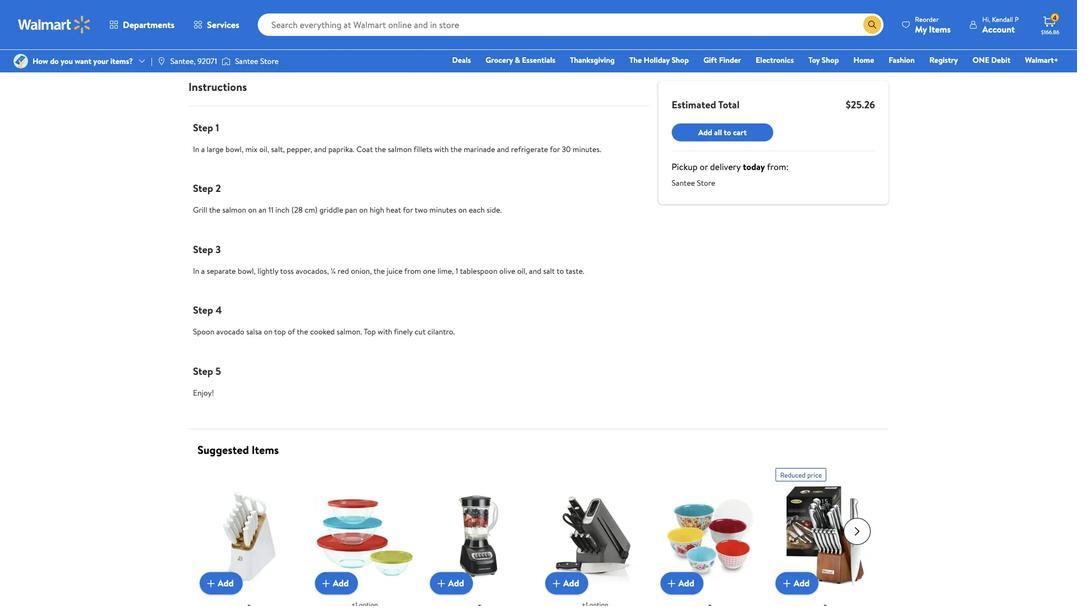 Task type: locate. For each thing, give the bounding box(es) containing it.
next slide for suggested items list image
[[844, 518, 871, 545]]

shop
[[672, 54, 689, 65], [822, 54, 839, 65]]

on right pan
[[359, 204, 368, 215]]

add to cart image for mccook mc29 15-piece kitchen cutlery knife block set built-in sharpener stainless steel image
[[780, 577, 794, 590]]

step
[[193, 120, 213, 134], [193, 181, 213, 195], [193, 242, 213, 256], [193, 303, 213, 317], [193, 364, 213, 378]]

salt,
[[271, 143, 285, 154]]

a
[[201, 143, 205, 154], [201, 265, 205, 276]]

step 2
[[193, 181, 221, 195]]

registry
[[930, 54, 958, 65]]

3 step from the top
[[193, 242, 213, 256]]

add to cart image
[[550, 577, 563, 590]]

1 vertical spatial 4
[[216, 303, 222, 317]]

a left the large
[[201, 143, 205, 154]]

pan
[[345, 204, 357, 215]]

1 horizontal spatial shop
[[822, 54, 839, 65]]

coat
[[356, 143, 373, 154]]

cilantro,
[[227, 11, 254, 22]]

2 add button from the left
[[315, 572, 358, 595]]

in left the large
[[193, 143, 199, 154]]

step 4
[[193, 303, 222, 317]]

1 add to cart image from the left
[[204, 577, 218, 590]]

step 1
[[193, 120, 219, 134]]

holiday
[[644, 54, 670, 65]]

santee down replace button
[[235, 56, 258, 66]]

0 horizontal spatial oil,
[[259, 143, 269, 154]]

0 horizontal spatial store
[[260, 56, 279, 66]]

registry link
[[925, 54, 963, 66]]

of right out
[[610, 7, 617, 16]]

2 horizontal spatial for
[[550, 143, 560, 154]]

2 in from the top
[[193, 265, 199, 276]]

bowl, left the lightly
[[238, 265, 256, 276]]

items right my
[[929, 23, 951, 35]]

cut
[[415, 326, 426, 337]]

0 horizontal spatial with
[[378, 326, 392, 337]]

fashion link
[[884, 54, 920, 66]]

2 product group from the left
[[315, 464, 415, 606]]

0 horizontal spatial and
[[314, 143, 327, 154]]

step left '2'
[[193, 181, 213, 195]]

5 step from the top
[[193, 364, 213, 378]]

the holiday shop link
[[625, 54, 694, 66]]

1 horizontal spatial of
[[610, 7, 617, 16]]

the pioneer woman melamine mixing bowl set, 10-piece set, petal party image
[[661, 486, 760, 586]]

for
[[288, 11, 298, 22], [550, 143, 560, 154], [403, 204, 413, 215]]

1 step from the top
[[193, 120, 213, 134]]

1 vertical spatial of
[[288, 326, 295, 337]]

santee down pickup
[[672, 177, 695, 188]]

1 horizontal spatial 4
[[1053, 13, 1057, 22]]

pyrex mixing bowl, glass, 8-piece image
[[315, 486, 415, 586]]

0 vertical spatial items
[[929, 23, 951, 35]]

cart
[[733, 127, 747, 138]]

with right fillets
[[434, 143, 449, 154]]

the left cooked
[[297, 326, 308, 337]]

do
[[50, 56, 59, 66]]

1 horizontal spatial 1
[[456, 265, 458, 276]]

1 in from the top
[[193, 143, 199, 154]]

separate
[[207, 265, 236, 276]]

home link
[[849, 54, 880, 66]]

0 horizontal spatial items
[[252, 442, 279, 458]]

0 horizontal spatial 4
[[216, 303, 222, 317]]

Search search field
[[258, 13, 884, 36]]

1 horizontal spatial salmon
[[388, 143, 412, 154]]

gift
[[704, 54, 717, 65]]

all
[[714, 127, 722, 138]]

2 step from the top
[[193, 181, 213, 195]]

4 add to cart image from the left
[[665, 577, 679, 590]]

hamilton beach smoothie blender, 48 oz. jar, 12 blending functions, black, 50180f image
[[430, 486, 530, 586]]

1 vertical spatial a
[[201, 265, 205, 276]]

the
[[630, 54, 642, 65]]

product group
[[200, 464, 299, 606], [315, 464, 415, 606], [430, 464, 530, 606], [546, 464, 645, 606], [661, 464, 760, 606], [776, 464, 875, 606]]

my
[[915, 23, 927, 35]]

¼
[[331, 265, 336, 276]]

92071
[[198, 56, 217, 66]]

a left separate
[[201, 265, 205, 276]]

0 vertical spatial in
[[193, 143, 199, 154]]

1 horizontal spatial items
[[929, 23, 951, 35]]

items right suggested
[[252, 442, 279, 458]]

2 add to cart image from the left
[[320, 577, 333, 590]]

each
[[469, 204, 485, 215]]

estimated total
[[672, 97, 740, 111]]

0 vertical spatial 1
[[216, 120, 219, 134]]

on left the an
[[248, 204, 257, 215]]

red
[[338, 265, 349, 276]]

items inside reorder my items
[[929, 23, 951, 35]]

2
[[216, 181, 221, 195]]

store inside pickup or delivery today from: santee store
[[697, 177, 716, 188]]

to right all at right top
[[724, 127, 732, 138]]

kendall
[[992, 14, 1014, 24]]

0 horizontal spatial of
[[288, 326, 295, 337]]

salmon left fillets
[[388, 143, 412, 154]]

1 up the large
[[216, 120, 219, 134]]

2 a from the top
[[201, 265, 205, 276]]

add to cart image
[[204, 577, 218, 590], [320, 577, 333, 590], [435, 577, 448, 590], [665, 577, 679, 590], [780, 577, 794, 590]]

salmon.
[[337, 326, 362, 337]]

suggested items
[[198, 442, 279, 458]]

1 horizontal spatial and
[[497, 143, 509, 154]]

step up spoon
[[193, 303, 213, 317]]

1 horizontal spatial store
[[697, 177, 716, 188]]

two
[[415, 204, 428, 215]]

0 vertical spatial store
[[260, 56, 279, 66]]

reorder my items
[[915, 14, 951, 35]]

add button for the beautiful 12 piece knife block set with soft-grip ergonomic handles white and gold by drew barrymore "image"
[[200, 572, 243, 595]]

for left garnish
[[288, 11, 298, 22]]

bowl, left mix
[[226, 143, 244, 154]]

1 a from the top
[[201, 143, 205, 154]]

step for step 2
[[193, 181, 213, 195]]

mix
[[245, 143, 258, 154]]

from
[[404, 265, 421, 276]]

0 vertical spatial bowl,
[[226, 143, 244, 154]]

5 add to cart image from the left
[[780, 577, 794, 590]]

4 up avocado
[[216, 303, 222, 317]]

0 vertical spatial santee
[[235, 56, 258, 66]]

step for step 1
[[193, 120, 213, 134]]

add to cart image for the "pyrex mixing bowl, glass, 8-piece" "image" on the left of the page
[[320, 577, 333, 590]]

cilantro.
[[428, 326, 455, 337]]

add
[[699, 127, 713, 138], [218, 577, 234, 589], [333, 577, 349, 589], [448, 577, 464, 589], [563, 577, 579, 589], [679, 577, 695, 589], [794, 577, 810, 589]]

step 3
[[193, 242, 221, 256]]

today
[[743, 161, 765, 173]]

bowl, for 1
[[226, 143, 244, 154]]

1 horizontal spatial  image
[[222, 56, 231, 67]]

1 vertical spatial to
[[557, 265, 564, 276]]

bowl,
[[226, 143, 244, 154], [238, 265, 256, 276]]

store down the or
[[697, 177, 716, 188]]

fashion
[[889, 54, 915, 65]]

for left 30
[[550, 143, 560, 154]]

with right top
[[378, 326, 392, 337]]

cm)
[[305, 204, 318, 215]]

in
[[193, 143, 199, 154], [193, 265, 199, 276]]

 image for how do you want your items?
[[13, 54, 28, 68]]

0 horizontal spatial shop
[[672, 54, 689, 65]]

5 add button from the left
[[661, 572, 704, 595]]

0 horizontal spatial for
[[288, 11, 298, 22]]

step left 3
[[193, 242, 213, 256]]

add for the "pyrex mixing bowl, glass, 8-piece" "image" on the left of the page
[[333, 577, 349, 589]]

add button for the 'the pioneer woman melamine mixing bowl set, 10-piece set, petal party' 'image'
[[661, 572, 704, 595]]

4 step from the top
[[193, 303, 213, 317]]

 image right '92071'
[[222, 56, 231, 67]]

salmon left the an
[[222, 204, 246, 215]]

0 vertical spatial for
[[288, 11, 298, 22]]

oil,
[[259, 143, 269, 154], [517, 265, 527, 276]]

1 horizontal spatial santee
[[672, 177, 695, 188]]

a for step 1
[[201, 143, 205, 154]]

grill
[[193, 204, 207, 215]]

 image
[[157, 57, 166, 66]]

1 vertical spatial for
[[550, 143, 560, 154]]

and right the pepper,
[[314, 143, 327, 154]]

 image left how
[[13, 54, 28, 68]]

step 5
[[193, 364, 221, 378]]

add button
[[200, 572, 243, 595], [315, 572, 358, 595], [430, 572, 473, 595], [546, 572, 588, 595], [661, 572, 704, 595], [776, 572, 819, 595]]

3 add button from the left
[[430, 572, 473, 595]]

step for step 4
[[193, 303, 213, 317]]

pickup
[[672, 161, 698, 173]]

in down step 3
[[193, 265, 199, 276]]

1 vertical spatial store
[[697, 177, 716, 188]]

santee
[[235, 56, 258, 66], [672, 177, 695, 188]]

step up the large
[[193, 120, 213, 134]]

shop right holiday
[[672, 54, 689, 65]]

4 add button from the left
[[546, 572, 588, 595]]

shop right toy
[[822, 54, 839, 65]]

suggested
[[198, 442, 249, 458]]

1
[[216, 120, 219, 134], [456, 265, 458, 276]]

deals link
[[447, 54, 476, 66]]

6 product group from the left
[[776, 464, 875, 606]]

santee, 92071
[[171, 56, 217, 66]]

1 vertical spatial salmon
[[222, 204, 246, 215]]

0 vertical spatial a
[[201, 143, 205, 154]]

of
[[610, 7, 617, 16], [288, 326, 295, 337]]

and left salt
[[529, 265, 541, 276]]

gift finder
[[704, 54, 742, 65]]

thanksgiving
[[570, 54, 615, 65]]

services
[[207, 19, 239, 31]]

0 vertical spatial to
[[724, 127, 732, 138]]

store down chopped
[[260, 56, 279, 66]]

walmart+ link
[[1020, 54, 1064, 66]]

1 right lime,
[[456, 265, 458, 276]]

add button for ninja foodi neverdull 10-piece essential knife system with sharpener, stainless steel, k12010 "image"
[[546, 572, 588, 595]]

add for the hamilton beach smoothie blender, 48 oz. jar, 12 blending functions, black, 50180f image
[[448, 577, 464, 589]]

for left two
[[403, 204, 413, 215]]

 image
[[13, 54, 28, 68], [222, 56, 231, 67]]

1 vertical spatial oil,
[[517, 265, 527, 276]]

add inside button
[[699, 127, 713, 138]]

minutes
[[430, 204, 457, 215]]

grocery & essentials link
[[481, 54, 561, 66]]

1 add button from the left
[[200, 572, 243, 595]]

1 vertical spatial santee
[[672, 177, 695, 188]]

one
[[423, 265, 436, 276]]

of right the top
[[288, 326, 295, 337]]

0 vertical spatial with
[[434, 143, 449, 154]]

to right salt
[[557, 265, 564, 276]]

onion,
[[351, 265, 372, 276]]

oil, right mix
[[259, 143, 269, 154]]

6 add button from the left
[[776, 572, 819, 595]]

add for the beautiful 12 piece knife block set with soft-grip ergonomic handles white and gold by drew barrymore "image"
[[218, 577, 234, 589]]

step for step 5
[[193, 364, 213, 378]]

large
[[207, 143, 224, 154]]

0 horizontal spatial  image
[[13, 54, 28, 68]]

essentials
[[522, 54, 556, 65]]

the right coat
[[375, 143, 386, 154]]

2 vertical spatial for
[[403, 204, 413, 215]]

step left 5
[[193, 364, 213, 378]]

0 horizontal spatial santee
[[235, 56, 258, 66]]

1 vertical spatial in
[[193, 265, 199, 276]]

paprika.
[[328, 143, 355, 154]]

oil, right olive
[[517, 265, 527, 276]]

and right marinade
[[497, 143, 509, 154]]

0 horizontal spatial to
[[557, 265, 564, 276]]

1 shop from the left
[[672, 54, 689, 65]]

1 vertical spatial bowl,
[[238, 265, 256, 276]]

4
[[1053, 13, 1057, 22], [216, 303, 222, 317]]

inch
[[275, 204, 290, 215]]

1 vertical spatial items
[[252, 442, 279, 458]]

items
[[929, 23, 951, 35], [252, 442, 279, 458]]

4 up $166.86
[[1053, 13, 1057, 22]]

taste.
[[566, 265, 585, 276]]

1 horizontal spatial to
[[724, 127, 732, 138]]

3 add to cart image from the left
[[435, 577, 448, 590]]



Task type: describe. For each thing, give the bounding box(es) containing it.
Walmart Site-Wide search field
[[258, 13, 884, 36]]

price
[[808, 470, 822, 480]]

lime,
[[438, 265, 454, 276]]

spoon
[[193, 326, 215, 337]]

you
[[61, 56, 73, 66]]

reduced
[[780, 470, 806, 480]]

add to cart image for the hamilton beach smoothie blender, 48 oz. jar, 12 blending functions, black, 50180f image
[[435, 577, 448, 590]]

p
[[1015, 14, 1019, 24]]

30
[[562, 143, 571, 154]]

add to cart image for the beautiful 12 piece knife block set with soft-grip ergonomic handles white and gold by drew barrymore "image"
[[204, 577, 218, 590]]

lemons, 2 lb bag image
[[189, 0, 213, 22]]

the left juice
[[374, 265, 385, 276]]

electronics
[[756, 54, 794, 65]]

one debit link
[[968, 54, 1016, 66]]

estimated
[[672, 97, 716, 111]]

how
[[33, 56, 48, 66]]

in for step 3
[[193, 265, 199, 276]]

search icon image
[[868, 20, 877, 29]]

heat
[[386, 204, 401, 215]]

0 vertical spatial salmon
[[388, 143, 412, 154]]

or
[[700, 161, 708, 173]]

one
[[973, 54, 990, 65]]

1 vertical spatial with
[[378, 326, 392, 337]]

1 horizontal spatial oil,
[[517, 265, 527, 276]]

fillets
[[414, 143, 433, 154]]

departments
[[123, 19, 175, 31]]

(28
[[292, 204, 303, 215]]

2 horizontal spatial and
[[529, 265, 541, 276]]

salt
[[543, 265, 555, 276]]

5
[[216, 364, 221, 378]]

walmart+
[[1026, 54, 1059, 65]]

step for step 3
[[193, 242, 213, 256]]

reduced price
[[780, 470, 822, 480]]

0 vertical spatial of
[[610, 7, 617, 16]]

toy shop link
[[804, 54, 844, 66]]

garnish
[[300, 11, 324, 22]]

bowl, for 3
[[238, 265, 256, 276]]

stock
[[618, 7, 634, 16]]

account
[[983, 23, 1015, 35]]

a for step 3
[[201, 265, 205, 276]]

to inside button
[[724, 127, 732, 138]]

items?
[[110, 56, 133, 66]]

spoon avocado salsa on top of the cooked salmon. top with finely cut cilantro.
[[193, 326, 455, 337]]

0 vertical spatial 4
[[1053, 13, 1057, 22]]

refrigerate
[[511, 143, 548, 154]]

instructions
[[189, 79, 247, 94]]

1 vertical spatial 1
[[456, 265, 458, 276]]

1 horizontal spatial with
[[434, 143, 449, 154]]

add all to cart
[[699, 127, 747, 138]]

add to cart image for the 'the pioneer woman melamine mixing bowl set, 10-piece set, petal party' 'image'
[[665, 577, 679, 590]]

on left the top
[[264, 326, 273, 337]]

add all to cart button
[[672, 123, 774, 141]]

out
[[597, 7, 609, 16]]

$166.86
[[1042, 28, 1060, 36]]

want
[[75, 56, 91, 66]]

the holiday shop
[[630, 54, 689, 65]]

mccook mc29 15-piece kitchen cutlery knife block set built-in sharpener stainless steel image
[[776, 486, 875, 586]]

hi,
[[983, 14, 991, 24]]

your
[[93, 56, 109, 66]]

toss
[[280, 265, 294, 276]]

high
[[370, 204, 384, 215]]

thanksgiving link
[[565, 54, 620, 66]]

on left each
[[459, 204, 467, 215]]

add button for the "pyrex mixing bowl, glass, 8-piece" "image" on the left of the page
[[315, 572, 358, 595]]

one debit
[[973, 54, 1011, 65]]

4 product group from the left
[[546, 464, 645, 606]]

from:
[[767, 161, 789, 173]]

pepper,
[[287, 143, 312, 154]]

add for mccook mc29 15-piece kitchen cutlery knife block set built-in sharpener stainless steel image
[[794, 577, 810, 589]]

replace
[[227, 29, 250, 39]]

the right the grill at the left top of page
[[209, 204, 220, 215]]

$25.26
[[846, 97, 876, 111]]

home
[[854, 54, 875, 65]]

1 product group from the left
[[200, 464, 299, 606]]

santee,
[[171, 56, 196, 66]]

1 horizontal spatial for
[[403, 204, 413, 215]]

11
[[268, 204, 274, 215]]

&
[[515, 54, 520, 65]]

grocery
[[486, 54, 513, 65]]

santee inside pickup or delivery today from: santee store
[[672, 177, 695, 188]]

add button for mccook mc29 15-piece kitchen cutlery knife block set built-in sharpener stainless steel image
[[776, 572, 819, 595]]

pickup or delivery today from: santee store
[[672, 161, 789, 188]]

|
[[151, 56, 153, 66]]

in a separate bowl, lightly toss avocados, ¼ red onion, the juice from one lime, 1 tablespoon olive oil, and salt to taste.
[[193, 265, 585, 276]]

3 product group from the left
[[430, 464, 530, 606]]

electronics link
[[751, 54, 799, 66]]

0 vertical spatial oil,
[[259, 143, 269, 154]]

marinade
[[464, 143, 495, 154]]

santee store
[[235, 56, 279, 66]]

ninja foodi neverdull 10-piece essential knife system with sharpener, stainless steel, k12010 image
[[546, 486, 645, 586]]

gift finder link
[[699, 54, 747, 66]]

add for the 'the pioneer woman melamine mixing bowl set, 10-piece set, petal party' 'image'
[[679, 577, 695, 589]]

walmart image
[[18, 16, 91, 34]]

replace button
[[227, 25, 250, 43]]

griddle
[[320, 204, 343, 215]]

5 product group from the left
[[661, 464, 760, 606]]

0 horizontal spatial salmon
[[222, 204, 246, 215]]

 image for santee store
[[222, 56, 231, 67]]

2 shop from the left
[[822, 54, 839, 65]]

delivery
[[710, 161, 741, 173]]

finely
[[394, 326, 413, 337]]

add for ninja foodi neverdull 10-piece essential knife system with sharpener, stainless steel, k12010 "image"
[[563, 577, 579, 589]]

an
[[259, 204, 267, 215]]

out of stock
[[597, 7, 634, 16]]

the left marinade
[[451, 143, 462, 154]]

add button for the hamilton beach smoothie blender, 48 oz. jar, 12 blending functions, black, 50180f image
[[430, 572, 473, 595]]

0 horizontal spatial 1
[[216, 120, 219, 134]]

3
[[216, 242, 221, 256]]

minutes.
[[573, 143, 601, 154]]

how do you want your items?
[[33, 56, 133, 66]]

in for step 1
[[193, 143, 199, 154]]

beautiful 12 piece knife block set with soft-grip ergonomic handles white and gold by drew barrymore image
[[200, 486, 299, 586]]

side.
[[487, 204, 502, 215]]

departments button
[[100, 11, 184, 38]]

reorder
[[915, 14, 939, 24]]



Task type: vqa. For each thing, say whether or not it's contained in the screenshot.
the top are
no



